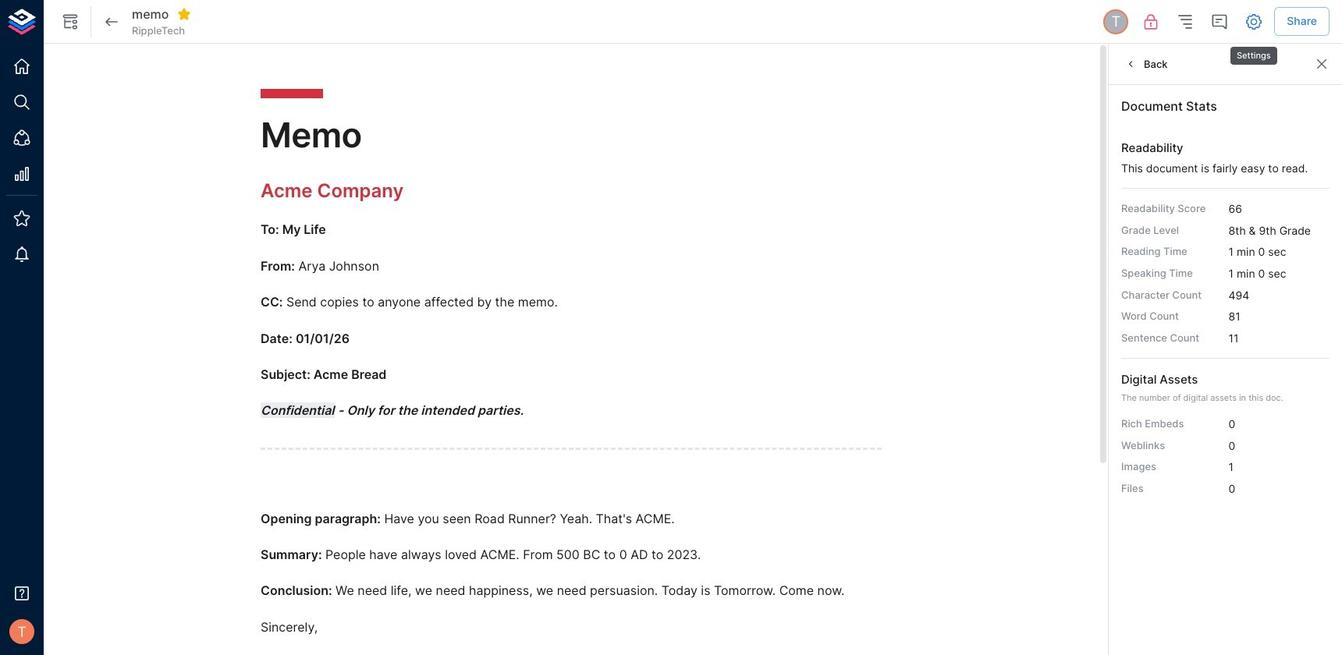 Task type: describe. For each thing, give the bounding box(es) containing it.
this document is locked image
[[1142, 12, 1160, 31]]

remove favorite image
[[177, 7, 191, 21]]



Task type: vqa. For each thing, say whether or not it's contained in the screenshot.
Hiring Details
no



Task type: locate. For each thing, give the bounding box(es) containing it.
settings image
[[1245, 12, 1263, 31]]

table of contents image
[[1176, 12, 1195, 31]]

go back image
[[102, 12, 121, 31]]

comments image
[[1210, 12, 1229, 31]]

show wiki image
[[61, 12, 80, 31]]

tooltip
[[1229, 36, 1279, 67]]



